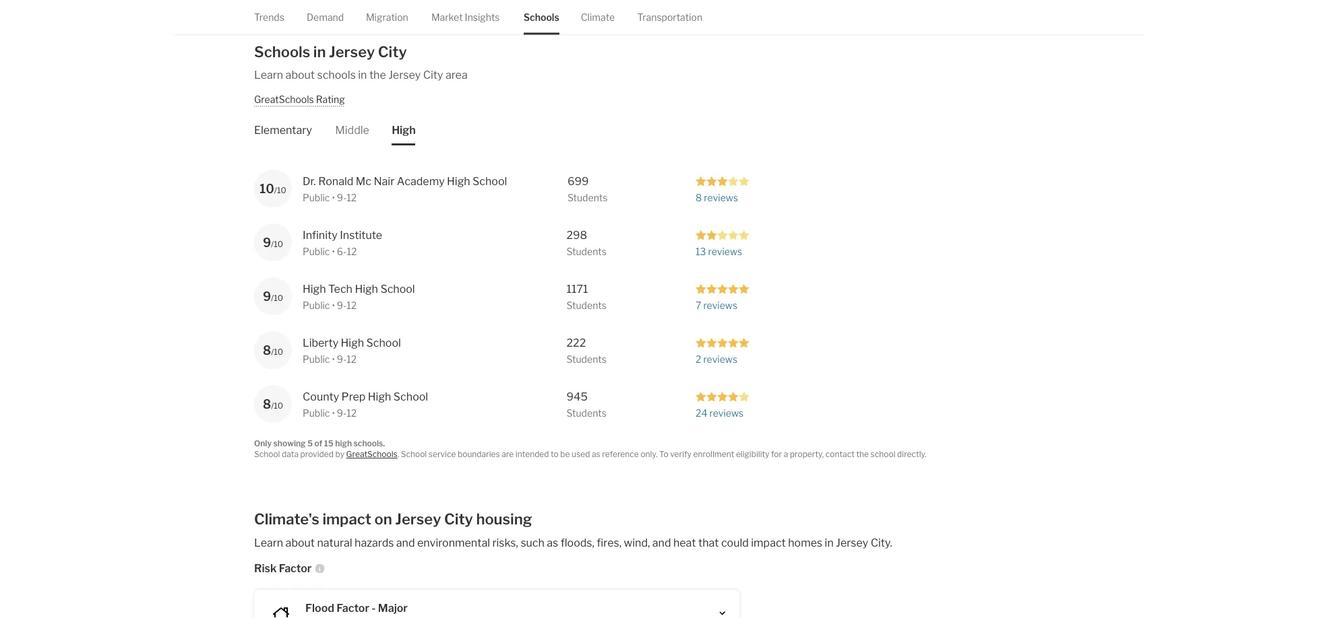 Task type: describe. For each thing, give the bounding box(es) containing it.
1 vertical spatial as
[[547, 536, 558, 550]]

flood
[[305, 602, 334, 615]]

provided
[[300, 450, 334, 460]]

county
[[303, 390, 339, 403]]

1 horizontal spatial the
[[856, 450, 869, 460]]

insights
[[465, 11, 500, 23]]

-
[[372, 602, 376, 615]]

learn for learn about schools in the jersey city area
[[254, 68, 283, 82]]

migration link
[[366, 0, 408, 35]]

of
[[315, 439, 322, 448]]

1 horizontal spatial as
[[592, 450, 600, 460]]

county prep high school button
[[303, 389, 488, 405]]

10 /10
[[260, 181, 286, 196]]

showing
[[273, 439, 306, 448]]

school
[[871, 450, 896, 460]]

jersey up high element
[[388, 68, 421, 82]]

for
[[771, 450, 782, 460]]

rating 4.0 out of 5 element
[[696, 391, 750, 402]]

rating 5.0 out of 5 element for 8
[[696, 337, 750, 349]]

.
[[398, 450, 399, 460]]

school data provided by greatschools . school service boundaries are intended to be used as reference only. to verify enrollment eligibility for a property, contact the school directly.
[[254, 450, 927, 460]]

schools for schools in jersey city
[[254, 42, 310, 61]]

school inside county prep high school public • 9-12
[[394, 390, 428, 403]]

floods,
[[561, 536, 594, 550]]

school inside liberty high school public • 9-12
[[366, 336, 401, 349]]

factor for risk
[[279, 562, 312, 575]]

1 vertical spatial impact
[[751, 536, 786, 550]]

2
[[696, 354, 701, 366]]

0 horizontal spatial the
[[369, 68, 386, 82]]

market
[[431, 11, 463, 23]]

8 /10 for liberty high school
[[263, 343, 283, 358]]

climate
[[581, 11, 615, 23]]

intended
[[516, 450, 549, 460]]

institute
[[340, 228, 382, 241]]

elementary
[[254, 123, 312, 136]]

12 inside infinity institute public • 6-12
[[347, 246, 357, 258]]

0 vertical spatial city
[[378, 42, 407, 61]]

by
[[335, 450, 344, 460]]

trends
[[254, 11, 284, 23]]

high right tech
[[355, 282, 378, 295]]

data
[[282, 450, 299, 460]]

298
[[567, 228, 587, 241]]

10
[[260, 181, 274, 196]]

students for 699
[[568, 192, 608, 204]]

greatschools rating
[[254, 94, 345, 105]]

prep
[[341, 390, 366, 403]]

9 /10 for high tech high school
[[263, 289, 283, 304]]

transportation
[[637, 11, 702, 23]]

7 reviews
[[696, 300, 738, 312]]

about for natural
[[286, 536, 315, 550]]

environmental
[[417, 536, 490, 550]]

climate link
[[581, 0, 615, 35]]

jersey left city.
[[836, 536, 868, 550]]

9- inside county prep high school public • 9-12
[[337, 408, 347, 419]]

liberty high school public • 9-12
[[303, 336, 401, 366]]

2 reviews
[[696, 354, 738, 366]]

1 and from the left
[[396, 536, 415, 550]]

schools in jersey city
[[254, 42, 407, 61]]

/10 for dr.
[[274, 185, 286, 195]]

1 horizontal spatial greatschools
[[346, 450, 398, 460]]

15
[[324, 439, 334, 448]]

schools link
[[524, 0, 559, 35]]

major
[[378, 602, 408, 615]]

infinity
[[303, 228, 338, 241]]

learn for learn about natural hazards and environmental risks, such as floods, fires, wind, and heat that      could impact homes in jersey city.
[[254, 536, 283, 550]]

high inside county prep high school public • 9-12
[[368, 390, 391, 403]]

to
[[551, 450, 559, 460]]

rating 5.0 out of 5 element for 9
[[696, 283, 750, 295]]

schools.
[[354, 439, 385, 448]]

verify
[[670, 450, 692, 460]]

/10 for high
[[271, 293, 283, 303]]

high tech high school public • 9-12
[[303, 282, 415, 312]]

• inside high tech high school public • 9-12
[[332, 300, 335, 312]]

13 reviews
[[696, 246, 742, 258]]

699 students
[[568, 174, 608, 204]]

area
[[446, 68, 468, 82]]

high tech high school button
[[303, 281, 488, 297]]

market insights
[[431, 11, 500, 23]]

8 for county prep high school
[[263, 397, 271, 412]]

699
[[568, 174, 589, 188]]

dr.
[[303, 174, 316, 188]]

boundaries
[[458, 450, 500, 460]]

about for schools
[[286, 68, 315, 82]]

students for 1171
[[567, 300, 607, 312]]

high
[[335, 439, 352, 448]]

could
[[721, 536, 749, 550]]

public inside liberty high school public • 9-12
[[303, 354, 330, 366]]

13
[[696, 246, 706, 258]]

222 students
[[567, 336, 607, 366]]

liberty
[[303, 336, 338, 349]]

2 vertical spatial in
[[825, 536, 834, 550]]

a
[[784, 450, 788, 460]]

8 for liberty high school
[[263, 343, 271, 358]]

high left tech
[[303, 282, 326, 295]]

risk
[[254, 562, 277, 575]]

on
[[374, 510, 392, 529]]

hazards
[[355, 536, 394, 550]]

middle element
[[335, 106, 369, 145]]

students for 298
[[567, 246, 607, 258]]

1 vertical spatial in
[[358, 68, 367, 82]]

directly.
[[897, 450, 927, 460]]

climate's impact on jersey city housing
[[254, 510, 532, 529]]

schools
[[317, 68, 356, 82]]

be
[[560, 450, 570, 460]]

24
[[696, 408, 707, 419]]

• inside dr. ronald mc nair academy high school public • 9-12
[[332, 192, 335, 204]]

demand link
[[307, 0, 344, 35]]

transportation link
[[637, 0, 702, 35]]

only showing 5 of         15 high schools.
[[254, 439, 385, 448]]

2 and from the left
[[652, 536, 671, 550]]

reviews for 945
[[709, 408, 744, 419]]

945
[[567, 390, 588, 403]]

flood factor - major
[[305, 602, 408, 615]]

2 horizontal spatial city
[[444, 510, 473, 529]]

rating 3.0 out of 5 element
[[696, 175, 750, 187]]

7
[[696, 300, 701, 312]]

public inside infinity institute public • 6-12
[[303, 246, 330, 258]]

high inside dr. ronald mc nair academy high school public • 9-12
[[447, 174, 470, 188]]

/10 for infinity
[[271, 239, 283, 249]]

1171
[[567, 282, 588, 295]]



Task type: locate. For each thing, give the bounding box(es) containing it.
as
[[592, 450, 600, 460], [547, 536, 558, 550]]

public down liberty
[[303, 354, 330, 366]]

1 vertical spatial 8 /10
[[263, 397, 283, 412]]

8 up only
[[263, 397, 271, 412]]

schools left climate on the left
[[524, 11, 559, 23]]

migration
[[366, 11, 408, 23]]

5 12 from the top
[[347, 408, 357, 419]]

academy
[[397, 174, 445, 188]]

1 learn from the top
[[254, 68, 283, 82]]

1 vertical spatial 9
[[263, 289, 271, 304]]

1 vertical spatial factor
[[337, 602, 369, 615]]

1 vertical spatial city
[[423, 68, 443, 82]]

public down county
[[303, 408, 330, 419]]

4 public from the top
[[303, 354, 330, 366]]

• inside infinity institute public • 6-12
[[332, 246, 335, 258]]

liberty high school button
[[303, 335, 488, 351]]

222
[[567, 336, 586, 349]]

/10 for county
[[271, 401, 283, 411]]

students for 945
[[567, 408, 607, 419]]

0 vertical spatial 9 /10
[[263, 235, 283, 250]]

0 vertical spatial rating 5.0 out of 5 element
[[696, 283, 750, 295]]

2 12 from the top
[[347, 246, 357, 258]]

12 down mc
[[347, 192, 357, 204]]

3 12 from the top
[[347, 300, 357, 312]]

9- down ronald at the top left of page
[[337, 192, 347, 204]]

0 horizontal spatial in
[[313, 42, 326, 61]]

reviews down "rating 4.0 out of 5" element
[[709, 408, 744, 419]]

/10 left liberty
[[271, 347, 283, 357]]

8 /10 left liberty
[[263, 343, 283, 358]]

county prep high school public • 9-12
[[303, 390, 428, 419]]

• down ronald at the top left of page
[[332, 192, 335, 204]]

factor right risk
[[279, 562, 312, 575]]

945 students
[[567, 390, 607, 419]]

12 down tech
[[347, 300, 357, 312]]

rating 5.0 out of 5 element up "7 reviews"
[[696, 283, 750, 295]]

high up dr. ronald mc nair academy high school "button"
[[392, 123, 416, 136]]

and down climate's impact on jersey city housing
[[396, 536, 415, 550]]

reviews for 1171
[[703, 300, 738, 312]]

• down liberty
[[332, 354, 335, 366]]

3 public from the top
[[303, 300, 330, 312]]

9- inside dr. ronald mc nair academy high school public • 9-12
[[337, 192, 347, 204]]

the
[[369, 68, 386, 82], [856, 450, 869, 460]]

in right homes
[[825, 536, 834, 550]]

school
[[473, 174, 507, 188], [380, 282, 415, 295], [366, 336, 401, 349], [394, 390, 428, 403], [254, 450, 280, 460], [401, 450, 427, 460]]

wind,
[[624, 536, 650, 550]]

learn about natural hazards and environmental risks, such as floods, fires, wind, and heat that      could impact homes in jersey city.
[[254, 536, 892, 550]]

1 vertical spatial 8
[[263, 343, 271, 358]]

demand
[[307, 11, 344, 23]]

reviews for 222
[[703, 354, 738, 366]]

3 • from the top
[[332, 300, 335, 312]]

about up the greatschools rating in the top left of the page
[[286, 68, 315, 82]]

public inside dr. ronald mc nair academy high school public • 9-12
[[303, 192, 330, 204]]

12 inside county prep high school public • 9-12
[[347, 408, 357, 419]]

middle
[[335, 123, 369, 136]]

0 vertical spatial factor
[[279, 562, 312, 575]]

1 public from the top
[[303, 192, 330, 204]]

/10 for liberty
[[271, 347, 283, 357]]

9
[[263, 235, 271, 250], [263, 289, 271, 304]]

nair
[[374, 174, 395, 188]]

1 9 /10 from the top
[[263, 235, 283, 250]]

1 vertical spatial schools
[[254, 42, 310, 61]]

greatschools
[[254, 94, 314, 105], [346, 450, 398, 460]]

2 horizontal spatial in
[[825, 536, 834, 550]]

0 vertical spatial impact
[[322, 510, 371, 529]]

2 9- from the top
[[337, 300, 347, 312]]

school inside dr. ronald mc nair academy high school public • 9-12
[[473, 174, 507, 188]]

5
[[307, 439, 313, 448]]

students down 699
[[568, 192, 608, 204]]

high inside liberty high school public • 9-12
[[341, 336, 364, 349]]

students down 1171
[[567, 300, 607, 312]]

in right schools
[[358, 68, 367, 82]]

9- inside liberty high school public • 9-12
[[337, 354, 347, 366]]

/10 up showing
[[271, 401, 283, 411]]

/10 left infinity in the top left of the page
[[271, 239, 283, 249]]

• left 6-
[[332, 246, 335, 258]]

8 down rating 3.0 out of 5 element in the top of the page
[[696, 192, 702, 204]]

city down 'migration' link at the top of the page
[[378, 42, 407, 61]]

0 horizontal spatial as
[[547, 536, 558, 550]]

1 9- from the top
[[337, 192, 347, 204]]

public down tech
[[303, 300, 330, 312]]

housing
[[476, 510, 532, 529]]

• inside county prep high school public • 9-12
[[332, 408, 335, 419]]

0 horizontal spatial schools
[[254, 42, 310, 61]]

/10 left tech
[[271, 293, 283, 303]]

1 • from the top
[[332, 192, 335, 204]]

tech
[[328, 282, 353, 295]]

high
[[392, 123, 416, 136], [447, 174, 470, 188], [303, 282, 326, 295], [355, 282, 378, 295], [341, 336, 364, 349], [368, 390, 391, 403]]

9 for high tech high school
[[263, 289, 271, 304]]

2 • from the top
[[332, 246, 335, 258]]

only
[[254, 439, 272, 448]]

market insights link
[[431, 0, 500, 35]]

0 horizontal spatial impact
[[322, 510, 371, 529]]

students
[[568, 192, 608, 204], [567, 246, 607, 258], [567, 300, 607, 312], [567, 354, 607, 366], [567, 408, 607, 419]]

risk factor
[[254, 562, 312, 575]]

8 left liberty
[[263, 343, 271, 358]]

1 9 from the top
[[263, 235, 271, 250]]

learn up the greatschools rating in the top left of the page
[[254, 68, 283, 82]]

trends link
[[254, 0, 284, 35]]

1 horizontal spatial and
[[652, 536, 671, 550]]

9 /10 for infinity institute
[[263, 235, 283, 250]]

3 9- from the top
[[337, 354, 347, 366]]

dr. ronald mc nair academy high school button
[[303, 173, 507, 189]]

12
[[347, 192, 357, 204], [347, 246, 357, 258], [347, 300, 357, 312], [347, 354, 357, 366], [347, 408, 357, 419]]

greatschools down schools.
[[346, 450, 398, 460]]

infinity institute public • 6-12
[[303, 228, 382, 258]]

8 /10
[[263, 343, 283, 358], [263, 397, 283, 412]]

8
[[696, 192, 702, 204], [263, 343, 271, 358], [263, 397, 271, 412]]

1 vertical spatial the
[[856, 450, 869, 460]]

in up schools
[[313, 42, 326, 61]]

to
[[659, 450, 669, 460]]

rating 5.0 out of 5 element up 2 reviews
[[696, 337, 750, 349]]

1 horizontal spatial schools
[[524, 11, 559, 23]]

high right liberty
[[341, 336, 364, 349]]

that
[[698, 536, 719, 550]]

learn up risk
[[254, 536, 283, 550]]

8 reviews
[[696, 192, 738, 204]]

12 inside high tech high school public • 9-12
[[347, 300, 357, 312]]

5 public from the top
[[303, 408, 330, 419]]

climate's
[[254, 510, 319, 529]]

students for 222
[[567, 354, 607, 366]]

0 vertical spatial learn
[[254, 68, 283, 82]]

2 public from the top
[[303, 246, 330, 258]]

0 vertical spatial 8
[[696, 192, 702, 204]]

as right used
[[592, 450, 600, 460]]

9- down the prep
[[337, 408, 347, 419]]

reference
[[602, 450, 639, 460]]

reviews down rating 2.0 out of 5 element
[[708, 246, 742, 258]]

schools for schools
[[524, 11, 559, 23]]

0 vertical spatial greatschools
[[254, 94, 314, 105]]

service
[[429, 450, 456, 460]]

mc
[[356, 174, 371, 188]]

used
[[572, 450, 590, 460]]

• inside liberty high school public • 9-12
[[332, 354, 335, 366]]

infinity institute button
[[303, 227, 488, 243]]

reviews right 2
[[703, 354, 738, 366]]

in
[[313, 42, 326, 61], [358, 68, 367, 82], [825, 536, 834, 550]]

12 inside liberty high school public • 9-12
[[347, 354, 357, 366]]

12 up the prep
[[347, 354, 357, 366]]

jersey up the learn about schools in the jersey city area
[[329, 42, 375, 61]]

jersey right 'on'
[[395, 510, 441, 529]]

as right such
[[547, 536, 558, 550]]

1 horizontal spatial factor
[[337, 602, 369, 615]]

1 vertical spatial rating 5.0 out of 5 element
[[696, 337, 750, 349]]

city left area
[[423, 68, 443, 82]]

city
[[378, 42, 407, 61], [423, 68, 443, 82], [444, 510, 473, 529]]

impact up natural
[[322, 510, 371, 529]]

24 reviews
[[696, 408, 744, 419]]

1 horizontal spatial city
[[423, 68, 443, 82]]

public inside county prep high school public • 9-12
[[303, 408, 330, 419]]

2 9 from the top
[[263, 289, 271, 304]]

1 vertical spatial greatschools
[[346, 450, 398, 460]]

students down the 298
[[567, 246, 607, 258]]

1 vertical spatial about
[[286, 536, 315, 550]]

reviews for 699
[[704, 192, 738, 204]]

4 12 from the top
[[347, 354, 357, 366]]

1171 students
[[567, 282, 607, 312]]

1 12 from the top
[[347, 192, 357, 204]]

0 vertical spatial about
[[286, 68, 315, 82]]

students down 945
[[567, 408, 607, 419]]

school inside high tech high school public • 9-12
[[380, 282, 415, 295]]

factor left the -
[[337, 602, 369, 615]]

2 9 /10 from the top
[[263, 289, 283, 304]]

9- down liberty
[[337, 354, 347, 366]]

impact right "could"
[[751, 536, 786, 550]]

city up the environmental
[[444, 510, 473, 529]]

9 for infinity institute
[[263, 235, 271, 250]]

such
[[521, 536, 545, 550]]

1 vertical spatial learn
[[254, 536, 283, 550]]

0 vertical spatial 8 /10
[[263, 343, 283, 358]]

0 horizontal spatial factor
[[279, 562, 312, 575]]

high right the prep
[[368, 390, 391, 403]]

9- inside high tech high school public • 9-12
[[337, 300, 347, 312]]

eligibility
[[736, 450, 769, 460]]

2 about from the top
[[286, 536, 315, 550]]

high element
[[392, 106, 416, 145]]

0 vertical spatial as
[[592, 450, 600, 460]]

1 horizontal spatial in
[[358, 68, 367, 82]]

/10 inside 10 /10
[[274, 185, 286, 195]]

• down tech
[[332, 300, 335, 312]]

the right schools
[[369, 68, 386, 82]]

1 about from the top
[[286, 68, 315, 82]]

/10
[[274, 185, 286, 195], [271, 239, 283, 249], [271, 293, 283, 303], [271, 347, 283, 357], [271, 401, 283, 411]]

reviews right the 7
[[703, 300, 738, 312]]

4 • from the top
[[332, 354, 335, 366]]

1 rating 5.0 out of 5 element from the top
[[696, 283, 750, 295]]

learn about schools in the jersey city area
[[254, 68, 468, 82]]

public down infinity in the top left of the page
[[303, 246, 330, 258]]

rating
[[316, 94, 345, 105]]

rating 5.0 out of 5 element
[[696, 283, 750, 295], [696, 337, 750, 349]]

reviews for 298
[[708, 246, 742, 258]]

0 vertical spatial in
[[313, 42, 326, 61]]

1 8 /10 from the top
[[263, 343, 283, 358]]

12 down the prep
[[347, 408, 357, 419]]

enrollment
[[693, 450, 734, 460]]

elementary element
[[254, 106, 312, 145]]

2 rating 5.0 out of 5 element from the top
[[696, 337, 750, 349]]

1 horizontal spatial impact
[[751, 536, 786, 550]]

are
[[502, 450, 514, 460]]

and left heat
[[652, 536, 671, 550]]

greatschools up elementary element
[[254, 94, 314, 105]]

public down dr.
[[303, 192, 330, 204]]

students down 222
[[567, 354, 607, 366]]

1 vertical spatial 9 /10
[[263, 289, 283, 304]]

8 /10 for county prep high school
[[263, 397, 283, 412]]

2 learn from the top
[[254, 536, 283, 550]]

rating 2.0 out of 5 element
[[696, 229, 750, 241]]

factor for flood
[[337, 602, 369, 615]]

0 horizontal spatial greatschools
[[254, 94, 314, 105]]

contact
[[826, 450, 855, 460]]

5 • from the top
[[332, 408, 335, 419]]

9 /10
[[263, 235, 283, 250], [263, 289, 283, 304]]

0 vertical spatial the
[[369, 68, 386, 82]]

298 students
[[567, 228, 607, 258]]

• down county
[[332, 408, 335, 419]]

0 horizontal spatial and
[[396, 536, 415, 550]]

0 vertical spatial schools
[[524, 11, 559, 23]]

2 vertical spatial city
[[444, 510, 473, 529]]

learn
[[254, 68, 283, 82], [254, 536, 283, 550]]

homes
[[788, 536, 822, 550]]

public inside high tech high school public • 9-12
[[303, 300, 330, 312]]

schools down trends link
[[254, 42, 310, 61]]

0 vertical spatial 9
[[263, 235, 271, 250]]

greatschools link
[[346, 450, 398, 460]]

8 /10 up only
[[263, 397, 283, 412]]

the left school
[[856, 450, 869, 460]]

12 down institute
[[347, 246, 357, 258]]

4 9- from the top
[[337, 408, 347, 419]]

12 inside dr. ronald mc nair academy high school public • 9-12
[[347, 192, 357, 204]]

natural
[[317, 536, 352, 550]]

9- down tech
[[337, 300, 347, 312]]

2 vertical spatial 8
[[263, 397, 271, 412]]

0 horizontal spatial city
[[378, 42, 407, 61]]

jersey
[[329, 42, 375, 61], [388, 68, 421, 82], [395, 510, 441, 529], [836, 536, 868, 550]]

high right the academy
[[447, 174, 470, 188]]

6-
[[337, 246, 347, 258]]

/10 left dr.
[[274, 185, 286, 195]]

about
[[286, 68, 315, 82], [286, 536, 315, 550]]

about down climate's
[[286, 536, 315, 550]]

reviews down rating 3.0 out of 5 element in the top of the page
[[704, 192, 738, 204]]

2 8 /10 from the top
[[263, 397, 283, 412]]



Task type: vqa. For each thing, say whether or not it's contained in the screenshot.
Property,
yes



